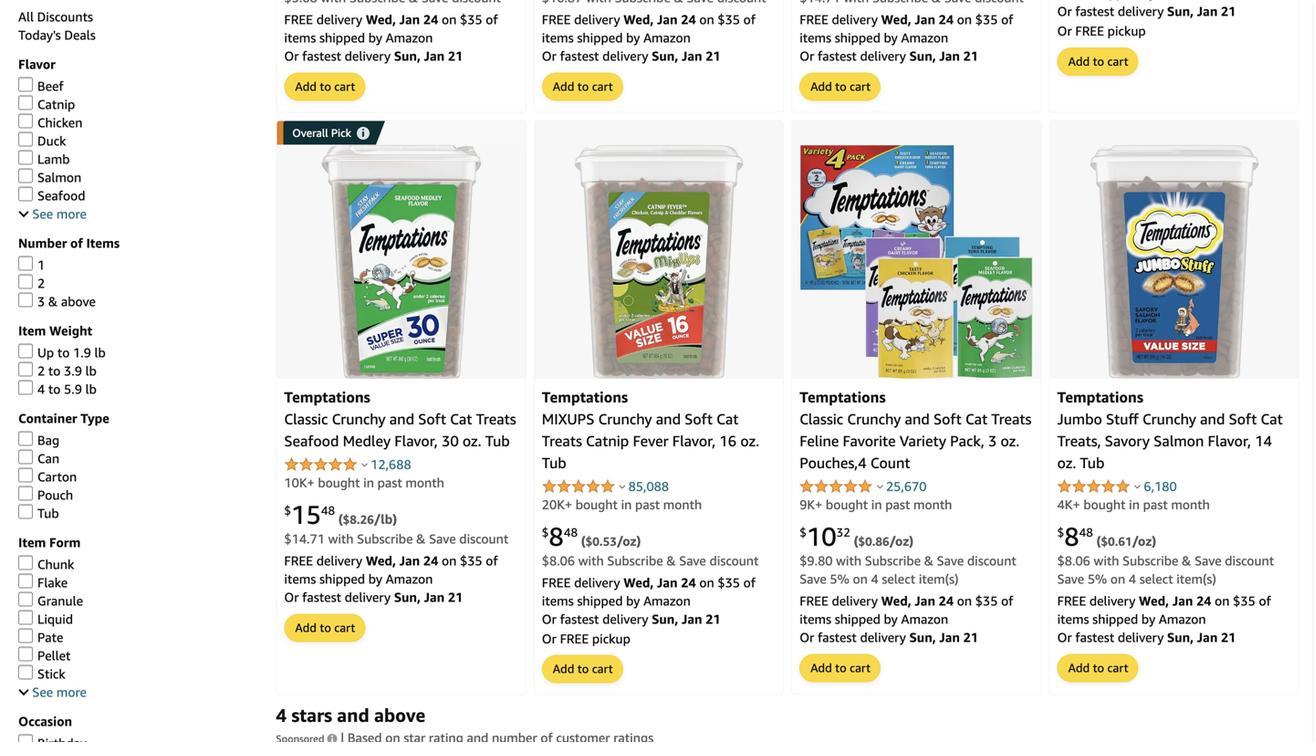 Task type: locate. For each thing, give the bounding box(es) containing it.
discount inside $ 8 48 ( $0.61 /oz) $8.06 with subscribe & save discount save 5% on 4 select item(s)
[[1226, 553, 1275, 568]]

/oz) down 4k+ bought in past month
[[1133, 534, 1157, 549]]

classic inside temptations classic crunchy and soft cat treats seafood medley flavor, 30 oz. tub
[[284, 410, 328, 428]]

item up up
[[18, 323, 46, 338]]

$ inside $ 8 48 ( $0.53 /oz) $8.06 with subscribe & save discount
[[542, 526, 549, 540]]

& for temptations classic crunchy and soft cat treats seafood medley flavor, 30 oz. tub
[[417, 531, 426, 546]]

2 select from the left
[[1140, 571, 1174, 586]]

2 see more button from the top
[[18, 685, 87, 700]]

/oz) inside the '$ 10 32 ( $0.86 /oz) $9.80 with subscribe & save discount save 5% on 4 select item(s)'
[[890, 534, 914, 549]]

all discounts link
[[18, 9, 93, 24]]

lb right 5.9
[[85, 382, 97, 397]]

checkbox image inside up to 1.9 lb link
[[18, 344, 33, 358]]

with down $0.61
[[1094, 553, 1120, 568]]

11 checkbox image from the top
[[18, 574, 33, 588]]

checkbox image inside salmon link
[[18, 168, 33, 183]]

1 crunchy from the left
[[332, 410, 386, 428]]

0 horizontal spatial treats
[[476, 410, 517, 428]]

1 horizontal spatial /oz)
[[890, 534, 914, 549]]

3 crunchy from the left
[[848, 410, 902, 428]]

0 horizontal spatial catnip
[[37, 97, 75, 112]]

& for temptations classic crunchy and soft cat treats feline favorite variety pack, 3 oz. pouches,4 count
[[925, 553, 934, 568]]

crunchy inside temptations classic crunchy and soft cat treats seafood medley flavor, 30 oz. tub
[[332, 410, 386, 428]]

pickup
[[1108, 23, 1147, 38], [593, 631, 631, 646]]

item(s) for 8
[[1177, 571, 1217, 586]]

0 vertical spatial more
[[56, 206, 87, 221]]

2 crunchy from the left
[[599, 410, 653, 428]]

item form
[[18, 535, 84, 550]]

( for temptations jumbo stuff crunchy and soft cat treats, savory salmon flavor, 14 oz. tub
[[1097, 534, 1102, 549]]

checkbox image inside flake link
[[18, 574, 33, 588]]

subscribe
[[357, 531, 413, 546], [608, 553, 664, 568], [865, 553, 921, 568], [1123, 553, 1179, 568]]

temptations for treats,
[[1058, 388, 1144, 406]]

chicken link
[[18, 114, 83, 130]]

9 checkbox image from the top
[[18, 556, 33, 570]]

classic for 10
[[800, 410, 844, 428]]

checkbox image down 1 link
[[18, 274, 33, 289]]

deals
[[64, 27, 96, 42]]

1 2 from the top
[[37, 276, 45, 291]]

checkbox image down can link
[[18, 468, 33, 483]]

treats left the mixups
[[476, 410, 517, 428]]

6,180
[[1145, 479, 1178, 494]]

2 horizontal spatial popover image
[[1135, 484, 1142, 489]]

bought for feline
[[826, 497, 869, 512]]

item(s) for 10
[[919, 571, 959, 586]]

0 vertical spatial extender expand image
[[19, 207, 29, 217]]

flavor, inside temptations classic crunchy and soft cat treats seafood medley flavor, 30 oz. tub
[[395, 432, 438, 450]]

cat inside temptations classic crunchy and soft cat treats seafood medley flavor, 30 oz. tub
[[450, 410, 473, 428]]

discount
[[460, 531, 509, 546], [710, 553, 759, 568], [968, 553, 1017, 568], [1226, 553, 1275, 568]]

& for temptations mixups crunchy and soft cat treats catnip fever flavor, 16 oz. tub
[[667, 553, 676, 568]]

2 /oz) from the left
[[890, 534, 914, 549]]

48 inside $ 8 48 ( $0.53 /oz) $8.06 with subscribe & save discount
[[564, 526, 578, 540]]

treats inside temptations classic crunchy and soft cat treats feline favorite variety pack, 3 oz. pouches,4 count
[[992, 410, 1032, 428]]

$ inside $ 8 48 ( $0.61 /oz) $8.06 with subscribe & save discount save 5% on 4 select item(s)
[[1058, 526, 1065, 540]]

1 select from the left
[[882, 571, 916, 586]]

see more down seafood link
[[32, 206, 87, 221]]

wed,
[[366, 12, 396, 27], [624, 12, 654, 27], [882, 12, 912, 27], [366, 553, 396, 568], [624, 575, 654, 590], [882, 593, 912, 608], [1140, 593, 1170, 608]]

treats inside temptations mixups crunchy and soft cat treats catnip fever flavor, 16 oz. tub
[[542, 432, 582, 450]]

3 cat from the left
[[966, 410, 988, 428]]

13 checkbox image from the top
[[18, 665, 33, 680]]

11 checkbox image from the top
[[18, 629, 33, 643]]

crunchy for 10
[[848, 410, 902, 428]]

1 horizontal spatial 5%
[[1088, 571, 1108, 586]]

2 2 from the top
[[37, 363, 45, 378]]

2 horizontal spatial 48
[[1080, 526, 1094, 540]]

checkbox image down lamb link
[[18, 168, 33, 183]]

month down 85,088
[[664, 497, 702, 512]]

with inside the '$ 10 32 ( $0.86 /oz) $9.80 with subscribe & save discount save 5% on 4 select item(s)'
[[837, 553, 862, 568]]

number of items
[[18, 236, 120, 251]]

checkbox image for 2
[[18, 274, 33, 289]]

item for item weight
[[18, 323, 46, 338]]

checkbox image
[[18, 77, 33, 92], [18, 95, 33, 110], [18, 114, 33, 128], [18, 132, 33, 147], [18, 150, 33, 165], [18, 274, 33, 289], [18, 293, 33, 307], [18, 380, 33, 395], [18, 431, 33, 446], [18, 486, 33, 501], [18, 574, 33, 588], [18, 592, 33, 607], [18, 665, 33, 680], [18, 735, 33, 742]]

catnip left fever
[[586, 432, 629, 450]]

2 checkbox image from the top
[[18, 187, 33, 201]]

1 horizontal spatial catnip
[[586, 432, 629, 450]]

discount inside $ 8 48 ( $0.53 /oz) $8.06 with subscribe & save discount
[[710, 553, 759, 568]]

temptations mixups crunchy and soft cat treats catnip fever flavor, 16 oz. tub image
[[575, 145, 744, 379]]

salmon down lamb
[[37, 170, 81, 185]]

with inside $ 8 48 ( $0.53 /oz) $8.06 with subscribe & save discount
[[579, 553, 604, 568]]

checkbox image for pellet
[[18, 647, 33, 662]]

1 vertical spatial above
[[374, 705, 426, 727]]

temptations inside temptations jumbo stuff crunchy and soft cat treats, savory salmon flavor, 14 oz. tub
[[1058, 388, 1144, 406]]

1 5% from the left
[[830, 571, 850, 586]]

0 horizontal spatial salmon
[[37, 170, 81, 185]]

3 flavor, from the left
[[1209, 432, 1252, 450]]

checkbox image inside stick link
[[18, 665, 33, 680]]

1 see more button from the top
[[18, 206, 87, 221]]

1 classic from the left
[[284, 410, 328, 428]]

9k+
[[800, 497, 823, 512]]

1 item from the top
[[18, 323, 46, 338]]

classic inside temptations classic crunchy and soft cat treats feline favorite variety pack, 3 oz. pouches,4 count
[[800, 410, 844, 428]]

2 item(s) from the left
[[1177, 571, 1217, 586]]

to inside the 4 to 5.9 lb link
[[48, 382, 61, 397]]

salmon up 6,180
[[1154, 432, 1205, 450]]

1 vertical spatial see
[[32, 685, 53, 700]]

2 for 2 to 3.9 lb
[[37, 363, 45, 378]]

crunchy up medley
[[332, 410, 386, 428]]

$ 10 32 ( $0.86 /oz) $9.80 with subscribe & save discount save 5% on 4 select item(s)
[[800, 521, 1017, 586]]

checkbox image inside catnip link
[[18, 95, 33, 110]]

subscribe down $0.53
[[608, 553, 664, 568]]

& inside $ 8 48 ( $0.61 /oz) $8.06 with subscribe & save discount save 5% on 4 select item(s)
[[1183, 553, 1192, 568]]

subscribe for savory
[[1123, 553, 1179, 568]]

checkbox image inside can link
[[18, 450, 33, 464]]

to
[[1094, 54, 1105, 68], [320, 79, 331, 93], [578, 79, 589, 93], [836, 79, 847, 93], [57, 345, 70, 360], [48, 363, 61, 378], [48, 382, 61, 397], [320, 621, 331, 635], [836, 661, 847, 675], [1094, 661, 1105, 675], [578, 662, 589, 676]]

4 checkbox image from the top
[[18, 344, 33, 358]]

& down 4k+ bought in past month
[[1183, 553, 1192, 568]]

checkbox image inside the 4 to 5.9 lb link
[[18, 380, 33, 395]]

checkbox image inside 2 link
[[18, 274, 33, 289]]

0 vertical spatial salmon
[[37, 170, 81, 185]]

checkbox image inside seafood link
[[18, 187, 33, 201]]

with for mixups crunchy and soft cat treats catnip fever flavor, 16 oz. tub
[[579, 553, 604, 568]]

can link
[[18, 450, 59, 466]]

add to cart button
[[1059, 48, 1138, 75], [285, 73, 365, 100], [543, 73, 623, 100], [801, 73, 880, 100], [285, 615, 365, 641], [801, 655, 880, 681], [1059, 655, 1138, 681], [543, 656, 623, 683]]

4 down $0.61
[[1129, 571, 1137, 586]]

temptations up medley
[[284, 388, 371, 406]]

2 soft from the left
[[685, 410, 713, 428]]

classic up feline
[[800, 410, 844, 428]]

48 down 20k+
[[564, 526, 578, 540]]

liquid link
[[18, 610, 73, 627]]

1 vertical spatial 3
[[989, 432, 998, 450]]

add to cart
[[1069, 54, 1129, 68], [295, 79, 356, 93], [553, 79, 613, 93], [811, 79, 871, 93], [295, 621, 356, 635], [811, 661, 871, 675], [1069, 661, 1129, 675], [553, 662, 613, 676]]

0 horizontal spatial 48
[[321, 504, 335, 518]]

checkbox image inside pellet link
[[18, 647, 33, 662]]

see more button for stick
[[18, 685, 87, 700]]

flake
[[37, 575, 68, 590]]

month
[[406, 475, 445, 490], [664, 497, 702, 512], [914, 497, 953, 512], [1172, 497, 1211, 512]]

1 horizontal spatial 8
[[1065, 521, 1080, 552]]

1 vertical spatial catnip
[[586, 432, 629, 450]]

with for classic crunchy and soft cat treats seafood medley flavor, 30 oz. tub
[[328, 531, 354, 546]]

with for classic crunchy and soft cat treats feline favorite variety pack, 3 oz. pouches,4 count
[[837, 553, 862, 568]]

checkbox image down 2 link
[[18, 293, 33, 307]]

( inside $ 8 48 ( $0.53 /oz) $8.06 with subscribe & save discount
[[581, 534, 586, 549]]

8
[[549, 521, 564, 552], [1065, 521, 1080, 552]]

7 checkbox image from the top
[[18, 293, 33, 307]]

checkbox image for bag
[[18, 431, 33, 446]]

see more button down stick
[[18, 685, 87, 700]]

1 see from the top
[[32, 206, 53, 221]]

0 horizontal spatial /oz)
[[617, 534, 641, 549]]

1 vertical spatial item
[[18, 535, 46, 550]]

tub right 30
[[486, 432, 510, 450]]

4 soft from the left
[[1230, 410, 1258, 428]]

container
[[18, 411, 77, 426]]

oz. down treats,
[[1058, 454, 1077, 471]]

1 vertical spatial pickup
[[593, 631, 631, 646]]

crunchy inside temptations classic crunchy and soft cat treats feline favorite variety pack, 3 oz. pouches,4 count
[[848, 410, 902, 428]]

checkbox image inside chicken link
[[18, 114, 33, 128]]

2 down 1
[[37, 276, 45, 291]]

0 horizontal spatial 5%
[[830, 571, 850, 586]]

month down 25,670
[[914, 497, 953, 512]]

& down 9k+ bought in past month
[[925, 553, 934, 568]]

extender expand image
[[19, 207, 29, 217], [19, 686, 29, 696]]

save inside $ 8 48 ( $0.53 /oz) $8.06 with subscribe & save discount
[[680, 553, 707, 568]]

2 horizontal spatial /oz)
[[1133, 534, 1157, 549]]

feline
[[800, 432, 840, 450]]

1 8 from the left
[[549, 521, 564, 552]]

salmon link
[[18, 168, 81, 185]]

1 item(s) from the left
[[919, 571, 959, 586]]

1 vertical spatial salmon
[[1154, 432, 1205, 450]]

crunchy inside temptations jumbo stuff crunchy and soft cat treats, savory salmon flavor, 14 oz. tub
[[1143, 410, 1197, 428]]

2 5% from the left
[[1088, 571, 1108, 586]]

20k+
[[542, 497, 573, 512]]

number
[[18, 236, 67, 251]]

temptations inside temptations classic crunchy and soft cat treats seafood medley flavor, 30 oz. tub
[[284, 388, 371, 406]]

soft inside temptations classic crunchy and soft cat treats feline favorite variety pack, 3 oz. pouches,4 count
[[934, 410, 962, 428]]

5% for 10
[[830, 571, 850, 586]]

$ down 20k+
[[542, 526, 549, 540]]

2 8 from the left
[[1065, 521, 1080, 552]]

month for 16
[[664, 497, 702, 512]]

checkbox image for flake
[[18, 574, 33, 588]]

1 soft from the left
[[418, 410, 447, 428]]

pate link
[[18, 629, 63, 645]]

treats left jumbo
[[992, 410, 1032, 428]]

crunchy inside temptations mixups crunchy and soft cat treats catnip fever flavor, 16 oz. tub
[[599, 410, 653, 428]]

$8.06 down 4k+
[[1058, 553, 1091, 568]]

lb for up to 1.9 lb
[[95, 345, 106, 360]]

cat up 14
[[1262, 410, 1284, 428]]

popover image up 20k+ bought in past month
[[620, 484, 626, 489]]

extender expand image down stick link in the bottom left of the page
[[19, 686, 29, 696]]

checkbox image up tub link
[[18, 486, 33, 501]]

cat up 16
[[717, 410, 739, 428]]

1 horizontal spatial or free pickup
[[1058, 23, 1147, 38]]

tub inside temptations mixups crunchy and soft cat treats catnip fever flavor, 16 oz. tub
[[542, 454, 567, 471]]

1 extender expand image from the top
[[19, 207, 29, 217]]

discount for temptations classic crunchy and soft cat treats seafood medley flavor, 30 oz. tub
[[460, 531, 509, 546]]

cat inside temptations mixups crunchy and soft cat treats catnip fever flavor, 16 oz. tub
[[717, 410, 739, 428]]

0 vertical spatial 3
[[37, 294, 45, 309]]

or fastest delivery sun, jan 21 element
[[1058, 4, 1237, 19], [284, 48, 463, 63], [542, 48, 721, 63], [800, 48, 979, 63], [284, 590, 463, 605], [542, 612, 721, 627], [800, 630, 979, 645], [1058, 630, 1237, 645]]

tub down treats,
[[1081, 454, 1105, 471]]

48 inside $ 8 48 ( $0.61 /oz) $8.06 with subscribe & save discount save 5% on 4 select item(s)
[[1080, 526, 1094, 540]]

soft for 8
[[685, 410, 713, 428]]

14 checkbox image from the top
[[18, 735, 33, 742]]

checkbox image inside granule link
[[18, 592, 33, 607]]

0 vertical spatial catnip
[[37, 97, 75, 112]]

subscribe inside $ 8 48 ( $0.53 /oz) $8.06 with subscribe & save discount
[[608, 553, 664, 568]]

10 checkbox image from the top
[[18, 486, 33, 501]]

( inside $ 15 48 ( $8.26 /lb) $14.71 with subscribe & save discount
[[339, 512, 343, 527]]

or fastest delivery sun, jan 21
[[1058, 4, 1237, 19], [284, 48, 463, 63], [542, 48, 721, 63], [800, 48, 979, 63], [284, 590, 463, 605], [542, 612, 721, 627], [800, 630, 979, 645], [1058, 630, 1237, 645]]

& inside the '$ 10 32 ( $0.86 /oz) $9.80 with subscribe & save discount save 5% on 4 select item(s)'
[[925, 553, 934, 568]]

checkbox image inside 'pate' "link"
[[18, 629, 33, 643]]

2 classic from the left
[[800, 410, 844, 428]]

(
[[339, 512, 343, 527], [581, 534, 586, 549], [854, 534, 859, 549], [1097, 534, 1102, 549]]

5% down $9.80
[[830, 571, 850, 586]]

checkbox image down 2 to 3.9 lb link
[[18, 380, 33, 395]]

checkbox image up the duck link
[[18, 114, 33, 128]]

soft inside temptations mixups crunchy and soft cat treats catnip fever flavor, 16 oz. tub
[[685, 410, 713, 428]]

checkbox image down the duck link
[[18, 150, 33, 165]]

15
[[291, 499, 321, 530]]

1 flavor, from the left
[[395, 432, 438, 450]]

on $35 of items shipped by amazon
[[284, 12, 498, 45], [542, 12, 756, 45], [800, 12, 1014, 45], [284, 553, 498, 586], [542, 575, 756, 608], [800, 593, 1014, 627], [1058, 593, 1272, 627]]

cat inside temptations classic crunchy and soft cat treats feline favorite variety pack, 3 oz. pouches,4 count
[[966, 410, 988, 428]]

view sponsored information or leave ad feedback element
[[276, 728, 341, 742]]

5 checkbox image from the top
[[18, 362, 33, 377]]

checkbox image down occasion
[[18, 735, 33, 742]]

2 more from the top
[[56, 685, 87, 700]]

0 horizontal spatial flavor,
[[395, 432, 438, 450]]

select down 4k+ bought in past month
[[1140, 571, 1174, 586]]

past for fever
[[636, 497, 660, 512]]

$8.06 inside $ 8 48 ( $0.53 /oz) $8.06 with subscribe & save discount
[[542, 553, 575, 568]]

jumbo stuff crunchy and soft cat treats, savory salmon flavor, 14 oz. tub link
[[1058, 410, 1284, 471]]

above right "stars" on the bottom of the page
[[374, 705, 426, 727]]

checkbox image down pellet link
[[18, 665, 33, 680]]

select inside the '$ 10 32 ( $0.86 /oz) $9.80 with subscribe & save discount save 5% on 4 select item(s)'
[[882, 571, 916, 586]]

1 more from the top
[[56, 206, 87, 221]]

2 temptations from the left
[[542, 388, 628, 406]]

discount inside $ 15 48 ( $8.26 /lb) $14.71 with subscribe & save discount
[[460, 531, 509, 546]]

1 horizontal spatial $8.06
[[1058, 553, 1091, 568]]

temptations up jumbo
[[1058, 388, 1144, 406]]

1 horizontal spatial treats
[[542, 432, 582, 450]]

0 horizontal spatial select
[[882, 571, 916, 586]]

catnip up chicken link
[[37, 97, 75, 112]]

beef link
[[18, 77, 64, 94]]

9 checkbox image from the top
[[18, 431, 33, 446]]

1 horizontal spatial classic
[[800, 410, 844, 428]]

checkbox image inside bag link
[[18, 431, 33, 446]]

& inside $ 8 48 ( $0.53 /oz) $8.06 with subscribe & save discount
[[667, 553, 676, 568]]

see more for seafood
[[32, 206, 87, 221]]

1 cat from the left
[[450, 410, 473, 428]]

and for 15
[[390, 410, 415, 428]]

subscribe inside $ 15 48 ( $8.26 /lb) $14.71 with subscribe & save discount
[[357, 531, 413, 546]]

2 to 3.9 lb
[[37, 363, 97, 378]]

1 horizontal spatial salmon
[[1154, 432, 1205, 450]]

checkbox image inside the duck link
[[18, 132, 33, 147]]

48 inside $ 15 48 ( $8.26 /lb) $14.71 with subscribe & save discount
[[321, 504, 335, 518]]

popover image for fever
[[620, 484, 626, 489]]

1 vertical spatial more
[[56, 685, 87, 700]]

6 checkbox image from the top
[[18, 450, 33, 464]]

3 inside temptations classic crunchy and soft cat treats feline favorite variety pack, 3 oz. pouches,4 count
[[989, 432, 998, 450]]

more down stick
[[56, 685, 87, 700]]

and inside temptations mixups crunchy and soft cat treats catnip fever flavor, 16 oz. tub
[[656, 410, 681, 428]]

see more button down seafood link
[[18, 206, 87, 221]]

past for savory
[[1144, 497, 1169, 512]]

2 item from the top
[[18, 535, 46, 550]]

crunchy up fever
[[599, 410, 653, 428]]

checkbox image down chunk link
[[18, 574, 33, 588]]

0 vertical spatial see
[[32, 206, 53, 221]]

past down 85,088
[[636, 497, 660, 512]]

and inside temptations jumbo stuff crunchy and soft cat treats, savory salmon flavor, 14 oz. tub
[[1201, 410, 1226, 428]]

with inside $ 8 48 ( $0.61 /oz) $8.06 with subscribe & save discount save 5% on 4 select item(s)
[[1094, 553, 1120, 568]]

6 checkbox image from the top
[[18, 274, 33, 289]]

overall
[[293, 126, 328, 139]]

checkbox image down pouch link
[[18, 504, 33, 519]]

/oz) down 20k+ bought in past month
[[617, 534, 641, 549]]

&
[[48, 294, 58, 309], [417, 531, 426, 546], [667, 553, 676, 568], [925, 553, 934, 568], [1183, 553, 1192, 568]]

& up item weight
[[48, 294, 58, 309]]

0 horizontal spatial above
[[61, 294, 96, 309]]

flavor, left 14
[[1209, 432, 1252, 450]]

0 horizontal spatial or free pickup
[[542, 631, 631, 646]]

85,088 link
[[629, 479, 669, 494]]

checkbox image for beef
[[18, 77, 33, 92]]

past down 6,180
[[1144, 497, 1169, 512]]

2 see from the top
[[32, 685, 53, 700]]

container type
[[18, 411, 109, 426]]

1 horizontal spatial item(s)
[[1177, 571, 1217, 586]]

1 vertical spatial extender expand image
[[19, 686, 29, 696]]

more for seafood
[[56, 206, 87, 221]]

/oz)
[[617, 534, 641, 549], [890, 534, 914, 549], [1133, 534, 1157, 549]]

48 for temptations mixups crunchy and soft cat treats catnip fever flavor, 16 oz. tub
[[564, 526, 578, 540]]

4 inside $ 8 48 ( $0.61 /oz) $8.06 with subscribe & save discount save 5% on 4 select item(s)
[[1129, 571, 1137, 586]]

0 horizontal spatial seafood
[[37, 188, 85, 203]]

checkbox image for seafood
[[18, 187, 33, 201]]

temptations up the mixups
[[542, 388, 628, 406]]

0 vertical spatial lb
[[95, 345, 106, 360]]

3 temptations from the left
[[800, 388, 886, 406]]

subscribe down /lb)
[[357, 531, 413, 546]]

subscribe down $0.86 on the bottom of page
[[865, 553, 921, 568]]

8 down 20k+
[[549, 521, 564, 552]]

oz. inside temptations mixups crunchy and soft cat treats catnip fever flavor, 16 oz. tub
[[741, 432, 760, 450]]

lb
[[95, 345, 106, 360], [85, 363, 97, 378], [85, 382, 97, 397]]

free delivery wed, jan 24 on $35 of items shipped by amazon element
[[284, 12, 498, 45], [542, 12, 756, 45], [800, 12, 1014, 45], [284, 553, 498, 586], [542, 575, 756, 608], [800, 593, 1014, 627], [1058, 593, 1272, 627]]

month for pack,
[[914, 497, 953, 512]]

past
[[378, 475, 402, 490], [636, 497, 660, 512], [886, 497, 911, 512], [1144, 497, 1169, 512]]

4 cat from the left
[[1262, 410, 1284, 428]]

1 horizontal spatial 48
[[564, 526, 578, 540]]

48 left $0.61
[[1080, 526, 1094, 540]]

& inside $ 15 48 ( $8.26 /lb) $14.71 with subscribe & save discount
[[417, 531, 426, 546]]

1 vertical spatial lb
[[85, 363, 97, 378]]

2 see more from the top
[[32, 685, 87, 700]]

1 /oz) from the left
[[617, 534, 641, 549]]

4k+ bought in past month
[[1058, 497, 1211, 512]]

3.9
[[64, 363, 82, 378]]

treats
[[476, 410, 517, 428], [992, 410, 1032, 428], [542, 432, 582, 450]]

checkbox image inside 2 to 3.9 lb link
[[18, 362, 33, 377]]

3 soft from the left
[[934, 410, 962, 428]]

/oz) inside $ 8 48 ( $0.53 /oz) $8.06 with subscribe & save discount
[[617, 534, 641, 549]]

12 checkbox image from the top
[[18, 647, 33, 662]]

4
[[37, 382, 45, 397], [872, 571, 879, 586], [1129, 571, 1137, 586], [276, 705, 287, 727]]

with
[[328, 531, 354, 546], [579, 553, 604, 568], [837, 553, 862, 568], [1094, 553, 1120, 568]]

temptations inside temptations classic crunchy and soft cat treats feline favorite variety pack, 3 oz. pouches,4 count
[[800, 388, 886, 406]]

8 checkbox image from the top
[[18, 504, 33, 519]]

tub down pouch link
[[37, 506, 59, 521]]

0 horizontal spatial classic
[[284, 410, 328, 428]]

popover image up 10k+ bought in past month
[[362, 462, 368, 467]]

1 horizontal spatial 3
[[989, 432, 998, 450]]

to inside 2 to 3.9 lb link
[[48, 363, 61, 378]]

30
[[442, 432, 459, 450]]

seafood up 10k+
[[284, 432, 339, 450]]

item up chunk link
[[18, 535, 46, 550]]

with down the $8.26
[[328, 531, 354, 546]]

checkbox image up flake link
[[18, 556, 33, 570]]

0 horizontal spatial 3
[[37, 294, 45, 309]]

and inside temptations classic crunchy and soft cat treats seafood medley flavor, 30 oz. tub
[[390, 410, 415, 428]]

3 /oz) from the left
[[1133, 534, 1157, 549]]

( for temptations classic crunchy and soft cat treats feline favorite variety pack, 3 oz. pouches,4 count
[[854, 534, 859, 549]]

$ inside $ 15 48 ( $8.26 /lb) $14.71 with subscribe & save discount
[[284, 504, 291, 518]]

subscribe for favorite
[[865, 553, 921, 568]]

checkbox image inside chunk link
[[18, 556, 33, 570]]

select for 8
[[1140, 571, 1174, 586]]

popover image for medley
[[362, 462, 368, 467]]

1 vertical spatial see more button
[[18, 685, 87, 700]]

( down 20k+ bought in past month
[[581, 534, 586, 549]]

with down $0.53
[[579, 553, 604, 568]]

1 checkbox image from the top
[[18, 168, 33, 183]]

past down 12,688
[[378, 475, 402, 490]]

0 horizontal spatial popover image
[[362, 462, 368, 467]]

checkbox image for tub
[[18, 504, 33, 519]]

3 right pack,
[[989, 432, 998, 450]]

bought up 32
[[826, 497, 869, 512]]

( right 32
[[854, 534, 859, 549]]

24
[[424, 12, 439, 27], [681, 12, 696, 27], [939, 12, 954, 27], [424, 553, 439, 568], [681, 575, 696, 590], [939, 593, 954, 608], [1197, 593, 1212, 608]]

lb for 4 to 5.9 lb
[[85, 382, 97, 397]]

2 cat from the left
[[717, 410, 739, 428]]

seafood down salmon link
[[37, 188, 85, 203]]

delivery
[[1119, 4, 1165, 19], [317, 12, 363, 27], [574, 12, 621, 27], [832, 12, 878, 27], [345, 48, 391, 63], [603, 48, 649, 63], [861, 48, 907, 63], [317, 553, 363, 568], [574, 575, 621, 590], [345, 590, 391, 605], [832, 593, 878, 608], [1090, 593, 1136, 608], [603, 612, 649, 627], [861, 630, 907, 645], [1119, 630, 1165, 645]]

5 checkbox image from the top
[[18, 150, 33, 165]]

/oz) for fever
[[617, 534, 641, 549]]

4 temptations from the left
[[1058, 388, 1144, 406]]

1 vertical spatial seafood
[[284, 432, 339, 450]]

1 checkbox image from the top
[[18, 77, 33, 92]]

with inside $ 15 48 ( $8.26 /lb) $14.71 with subscribe & save discount
[[328, 531, 354, 546]]

or free pickup
[[1058, 23, 1147, 38], [542, 631, 631, 646]]

3 & above
[[37, 294, 96, 309]]

10k+
[[284, 475, 315, 490]]

select inside $ 8 48 ( $0.61 /oz) $8.06 with subscribe & save discount save 5% on 4 select item(s)
[[1140, 571, 1174, 586]]

checkbox image
[[18, 168, 33, 183], [18, 187, 33, 201], [18, 256, 33, 271], [18, 344, 33, 358], [18, 362, 33, 377], [18, 450, 33, 464], [18, 468, 33, 483], [18, 504, 33, 519], [18, 556, 33, 570], [18, 610, 33, 625], [18, 629, 33, 643], [18, 647, 33, 662]]

1 see more from the top
[[32, 206, 87, 221]]

or
[[1058, 4, 1073, 19], [1058, 23, 1073, 38], [284, 48, 299, 63], [542, 48, 557, 63], [800, 48, 815, 63], [284, 590, 299, 605], [542, 612, 557, 627], [800, 630, 815, 645], [1058, 630, 1073, 645], [542, 631, 557, 646]]

bought for seafood
[[318, 475, 360, 490]]

checkbox image down flake link
[[18, 592, 33, 607]]

shipped
[[320, 30, 365, 45], [577, 30, 623, 45], [835, 30, 881, 45], [320, 571, 365, 586], [577, 593, 623, 608], [835, 612, 881, 627], [1093, 612, 1139, 627]]

4 down $0.86 on the bottom of page
[[872, 571, 879, 586]]

oz. right 30
[[463, 432, 482, 450]]

checkbox image inside beef link
[[18, 77, 33, 92]]

checkbox image for lamb
[[18, 150, 33, 165]]

checkbox image for 2 to 3.9 lb
[[18, 362, 33, 377]]

in
[[364, 475, 374, 490], [621, 497, 632, 512], [872, 497, 883, 512], [1130, 497, 1141, 512]]

1 horizontal spatial seafood
[[284, 432, 339, 450]]

checkbox image left up
[[18, 344, 33, 358]]

$ 8 48 ( $0.61 /oz) $8.06 with subscribe & save discount save 5% on 4 select item(s)
[[1058, 521, 1275, 586]]

0 vertical spatial 2
[[37, 276, 45, 291]]

flavor,
[[395, 432, 438, 450], [673, 432, 716, 450], [1209, 432, 1252, 450]]

12 checkbox image from the top
[[18, 592, 33, 607]]

checkbox image inside lamb link
[[18, 150, 33, 165]]

see down stick link in the bottom left of the page
[[32, 685, 53, 700]]

0 horizontal spatial item(s)
[[919, 571, 959, 586]]

( for temptations classic crunchy and soft cat treats seafood medley flavor, 30 oz. tub
[[339, 512, 343, 527]]

item(s) inside $ 8 48 ( $0.61 /oz) $8.06 with subscribe & save discount save 5% on 4 select item(s)
[[1177, 571, 1217, 586]]

in for medley
[[364, 475, 374, 490]]

4 crunchy from the left
[[1143, 410, 1197, 428]]

0 vertical spatial see more button
[[18, 206, 87, 221]]

item(s)
[[919, 571, 959, 586], [1177, 571, 1217, 586]]

month down 12,688
[[406, 475, 445, 490]]

/oz) inside $ 8 48 ( $0.61 /oz) $8.06 with subscribe & save discount save 5% on 4 select item(s)
[[1133, 534, 1157, 549]]

mixups crunchy and soft cat treats catnip fever flavor, 16 oz. tub link
[[542, 410, 760, 471]]

1 temptations from the left
[[284, 388, 371, 406]]

1 vertical spatial 2
[[37, 363, 45, 378]]

item(s) inside the '$ 10 32 ( $0.86 /oz) $9.80 with subscribe & save discount save 5% on 4 select item(s)'
[[919, 571, 959, 586]]

see more down stick
[[32, 685, 87, 700]]

crunchy up favorite
[[848, 410, 902, 428]]

tub inside temptations classic crunchy and soft cat treats seafood medley flavor, 30 oz. tub
[[486, 432, 510, 450]]

$ for temptations mixups crunchy and soft cat treats catnip fever flavor, 16 oz. tub
[[542, 526, 549, 540]]

checkbox image down beef link
[[18, 95, 33, 110]]

2 horizontal spatial treats
[[992, 410, 1032, 428]]

checkbox image for carton
[[18, 468, 33, 483]]

2 $8.06 from the left
[[1058, 553, 1091, 568]]

cat for 15
[[450, 410, 473, 428]]

duck
[[37, 133, 66, 148]]

checkbox image down salmon link
[[18, 187, 33, 201]]

checkbox image for 4 to 5.9 lb
[[18, 380, 33, 395]]

save inside $ 15 48 ( $8.26 /lb) $14.71 with subscribe & save discount
[[429, 531, 456, 546]]

0 vertical spatial item
[[18, 323, 46, 338]]

$8.06 inside $ 8 48 ( $0.61 /oz) $8.06 with subscribe & save discount save 5% on 4 select item(s)
[[1058, 553, 1091, 568]]

extender expand image for seafood
[[19, 207, 29, 217]]

with down 32
[[837, 553, 862, 568]]

see down seafood link
[[32, 206, 53, 221]]

soft
[[418, 410, 447, 428], [685, 410, 713, 428], [934, 410, 962, 428], [1230, 410, 1258, 428]]

10 checkbox image from the top
[[18, 610, 33, 625]]

select down $0.86 on the bottom of page
[[882, 571, 916, 586]]

soft inside temptations classic crunchy and soft cat treats seafood medley flavor, 30 oz. tub
[[418, 410, 447, 428]]

carton link
[[18, 468, 77, 484]]

3 checkbox image from the top
[[18, 256, 33, 271]]

in down 12,688 link
[[364, 475, 374, 490]]

checkbox image for granule
[[18, 592, 33, 607]]

4k+
[[1058, 497, 1081, 512]]

tub
[[486, 432, 510, 450], [542, 454, 567, 471], [1081, 454, 1105, 471], [37, 506, 59, 521]]

21
[[1222, 4, 1237, 19], [448, 48, 463, 63], [706, 48, 721, 63], [964, 48, 979, 63], [448, 590, 463, 605], [706, 612, 721, 627], [964, 630, 979, 645], [1222, 630, 1237, 645]]

$ for temptations classic crunchy and soft cat treats feline favorite variety pack, 3 oz. pouches,4 count
[[800, 526, 807, 540]]

more for stick
[[56, 685, 87, 700]]

checkbox image for up to 1.9 lb
[[18, 344, 33, 358]]

cat for 8
[[717, 410, 739, 428]]

occasion
[[18, 714, 72, 729]]

and for 8
[[656, 410, 681, 428]]

( right 15
[[339, 512, 343, 527]]

5% inside $ 8 48 ( $0.61 /oz) $8.06 with subscribe & save discount save 5% on 4 select item(s)
[[1088, 571, 1108, 586]]

1 vertical spatial or free pickup
[[542, 631, 631, 646]]

2 vertical spatial lb
[[85, 382, 97, 397]]

checkbox image inside 3 & above link
[[18, 293, 33, 307]]

2 extender expand image from the top
[[19, 686, 29, 696]]

checkbox image up 'pate' "link"
[[18, 610, 33, 625]]

1 horizontal spatial above
[[374, 705, 426, 727]]

1 vertical spatial see more
[[32, 685, 87, 700]]

amazon
[[386, 30, 433, 45], [644, 30, 691, 45], [902, 30, 949, 45], [386, 571, 433, 586], [644, 593, 691, 608], [902, 612, 949, 627], [1160, 612, 1207, 627]]

3 down 2 link
[[37, 294, 45, 309]]

2 horizontal spatial flavor,
[[1209, 432, 1252, 450]]

3 checkbox image from the top
[[18, 114, 33, 128]]

6,180 link
[[1145, 479, 1178, 494]]

1 horizontal spatial flavor,
[[673, 432, 716, 450]]

$8.06 for oz.
[[1058, 553, 1091, 568]]

2 flavor, from the left
[[673, 432, 716, 450]]

bought up $0.53
[[576, 497, 618, 512]]

checkbox image inside liquid link
[[18, 610, 33, 625]]

in down popover image
[[872, 497, 883, 512]]

1 horizontal spatial popover image
[[620, 484, 626, 489]]

checkbox image for pate
[[18, 629, 33, 643]]

crunchy for 15
[[332, 410, 386, 428]]

0 vertical spatial see more
[[32, 206, 87, 221]]

9k+ bought in past month
[[800, 497, 953, 512]]

pick
[[331, 126, 352, 139]]

save for 30
[[429, 531, 456, 546]]

/oz) down 9k+ bought in past month
[[890, 534, 914, 549]]

4 to 5.9 lb
[[37, 382, 97, 397]]

treats inside temptations classic crunchy and soft cat treats seafood medley flavor, 30 oz. tub
[[476, 410, 517, 428]]

4 left "stars" on the bottom of the page
[[276, 705, 287, 727]]

0 horizontal spatial 8
[[549, 521, 564, 552]]

4 checkbox image from the top
[[18, 132, 33, 147]]

0 horizontal spatial $8.06
[[542, 553, 575, 568]]

checkbox image inside tub link
[[18, 504, 33, 519]]

above
[[61, 294, 96, 309], [374, 705, 426, 727]]

5% down $0.61
[[1088, 571, 1108, 586]]

see more button for seafood
[[18, 206, 87, 221]]

5% inside the '$ 10 32 ( $0.86 /oz) $9.80 with subscribe & save discount save 5% on 4 select item(s)'
[[830, 571, 850, 586]]

8 inside $ 8 48 ( $0.53 /oz) $8.06 with subscribe & save discount
[[549, 521, 564, 552]]

1 $8.06 from the left
[[542, 553, 575, 568]]

classic for 15
[[284, 410, 328, 428]]

2 checkbox image from the top
[[18, 95, 33, 110]]

more
[[56, 206, 87, 221], [56, 685, 87, 700]]

( down 4k+ bought in past month
[[1097, 534, 1102, 549]]

7 checkbox image from the top
[[18, 468, 33, 483]]

$ down the "9k+"
[[800, 526, 807, 540]]

1 horizontal spatial pickup
[[1108, 23, 1147, 38]]

subscribe down $0.61
[[1123, 553, 1179, 568]]

1 horizontal spatial select
[[1140, 571, 1174, 586]]

$8.06 down 20k+
[[542, 553, 575, 568]]

8 checkbox image from the top
[[18, 380, 33, 395]]

month for 30
[[406, 475, 445, 490]]

checkbox image inside 'carton' link
[[18, 468, 33, 483]]

see
[[32, 206, 53, 221], [32, 685, 53, 700]]

popover image
[[362, 462, 368, 467], [620, 484, 626, 489], [1135, 484, 1142, 489]]



Task type: vqa. For each thing, say whether or not it's contained in the screenshot.
the top OR FREE PICKUP
yes



Task type: describe. For each thing, give the bounding box(es) containing it.
8 for tub
[[549, 521, 564, 552]]

tub inside temptations jumbo stuff crunchy and soft cat treats, savory salmon flavor, 14 oz. tub
[[1081, 454, 1105, 471]]

2 link
[[18, 274, 45, 291]]

8 for oz.
[[1065, 521, 1080, 552]]

flavor, for 15
[[395, 432, 438, 450]]

see for seafood
[[32, 206, 53, 221]]

pouch
[[37, 488, 73, 503]]

$0.53
[[586, 534, 617, 549]]

chunk
[[37, 557, 74, 572]]

temptations mixups crunchy and soft cat treats catnip fever flavor, 16 oz. tub
[[542, 388, 760, 471]]

lamb link
[[18, 150, 70, 167]]

5.9
[[64, 382, 82, 397]]

subscribe for medley
[[357, 531, 413, 546]]

temptations for feline
[[800, 388, 886, 406]]

1.9
[[73, 345, 91, 360]]

checkbox image for 1
[[18, 256, 33, 271]]

classic crunchy and soft cat treats feline favorite variety pack, 3 oz. pouches,4 count link
[[800, 410, 1032, 471]]

favorite
[[843, 432, 896, 450]]

12,688
[[371, 457, 412, 472]]

save for flavor,
[[1195, 553, 1222, 568]]

salmon inside salmon link
[[37, 170, 81, 185]]

bought for catnip
[[576, 497, 618, 512]]

save for pack,
[[938, 553, 965, 568]]

2 for 2
[[37, 276, 45, 291]]

cat inside temptations jumbo stuff crunchy and soft cat treats, savory salmon flavor, 14 oz. tub
[[1262, 410, 1284, 428]]

item for item form
[[18, 535, 46, 550]]

oz. inside temptations classic crunchy and soft cat treats feline favorite variety pack, 3 oz. pouches,4 count
[[1001, 432, 1020, 450]]

10k+ bought in past month
[[284, 475, 445, 490]]

$9.80
[[800, 553, 833, 568]]

popover image for savory
[[1135, 484, 1142, 489]]

14
[[1256, 432, 1273, 450]]

pellet
[[37, 648, 71, 663]]

variety
[[900, 432, 947, 450]]

fever
[[633, 432, 669, 450]]

/oz) for savory
[[1133, 534, 1157, 549]]

and for 10
[[905, 410, 930, 428]]

checkbox image for liquid
[[18, 610, 33, 625]]

today's deals link
[[18, 27, 96, 42]]

catnip inside temptations mixups crunchy and soft cat treats catnip fever flavor, 16 oz. tub
[[586, 432, 629, 450]]

stars
[[292, 705, 332, 727]]

stick link
[[18, 665, 66, 682]]

flavor
[[18, 57, 56, 72]]

25,670
[[887, 479, 927, 494]]

$0.61
[[1102, 534, 1133, 549]]

3 inside 3 & above link
[[37, 294, 45, 309]]

flavor, inside temptations jumbo stuff crunchy and soft cat treats, savory salmon flavor, 14 oz. tub
[[1209, 432, 1252, 450]]

& inside 3 & above link
[[48, 294, 58, 309]]

5% for 8
[[1088, 571, 1108, 586]]

1
[[37, 257, 45, 273]]

chunk link
[[18, 556, 74, 572]]

checkbox image for salmon
[[18, 168, 33, 183]]

weight
[[49, 323, 92, 338]]

4 down 2 to 3.9 lb link
[[37, 382, 45, 397]]

3 & above link
[[18, 293, 96, 309]]

85,088
[[629, 479, 669, 494]]

discount for temptations jumbo stuff crunchy and soft cat treats, savory salmon flavor, 14 oz. tub
[[1226, 553, 1275, 568]]

past for medley
[[378, 475, 402, 490]]

carton
[[37, 469, 77, 484]]

tub link
[[18, 504, 59, 521]]

bag
[[37, 433, 59, 448]]

salmon inside temptations jumbo stuff crunchy and soft cat treats, savory salmon flavor, 14 oz. tub
[[1154, 432, 1205, 450]]

stuff
[[1107, 410, 1139, 428]]

48 for temptations jumbo stuff crunchy and soft cat treats, savory salmon flavor, 14 oz. tub
[[1080, 526, 1094, 540]]

classic crunchy and soft cat treats seafood medley flavor, 30 oz. tub link
[[284, 410, 517, 450]]

seafood inside temptations classic crunchy and soft cat treats seafood medley flavor, 30 oz. tub
[[284, 432, 339, 450]]

see for stick
[[32, 685, 53, 700]]

see more for stick
[[32, 685, 87, 700]]

$14.71
[[284, 531, 325, 546]]

type
[[81, 411, 109, 426]]

temptations jumbo stuff crunchy and soft cat treats, savory salmon flavor, 14 oz. tub
[[1058, 388, 1284, 471]]

checkbox image for duck
[[18, 132, 33, 147]]

savory
[[1106, 432, 1151, 450]]

to inside up to 1.9 lb link
[[57, 345, 70, 360]]

popover image
[[877, 484, 884, 489]]

crunchy for 8
[[599, 410, 653, 428]]

mixups
[[542, 410, 595, 428]]

liquid
[[37, 612, 73, 627]]

in for fever
[[621, 497, 632, 512]]

pellet link
[[18, 647, 71, 663]]

0 vertical spatial above
[[61, 294, 96, 309]]

cat for 10
[[966, 410, 988, 428]]

on inside $ 8 48 ( $0.61 /oz) $8.06 with subscribe & save discount save 5% on 4 select item(s)
[[1111, 571, 1126, 586]]

medley
[[343, 432, 391, 450]]

all discounts today's deals
[[18, 9, 96, 42]]

lb for 2 to 3.9 lb
[[85, 363, 97, 378]]

oz. inside temptations jumbo stuff crunchy and soft cat treats, savory salmon flavor, 14 oz. tub
[[1058, 454, 1077, 471]]

in for favorite
[[872, 497, 883, 512]]

temptations classic crunchy and soft cat treats feline favorite variety pack, 3 oz. pouches,4 count
[[800, 388, 1032, 471]]

soft for 15
[[418, 410, 447, 428]]

count
[[871, 454, 911, 471]]

treats for 10
[[992, 410, 1032, 428]]

form
[[49, 535, 81, 550]]

flake link
[[18, 574, 68, 590]]

pouch link
[[18, 486, 73, 503]]

0 horizontal spatial pickup
[[593, 631, 631, 646]]

beef
[[37, 78, 64, 94]]

seafood link
[[18, 187, 85, 203]]

0 vertical spatial or free pickup
[[1058, 23, 1147, 38]]

save for 16
[[680, 553, 707, 568]]

up to 1.9 lb link
[[18, 344, 106, 360]]

items
[[86, 236, 120, 251]]

on inside the '$ 10 32 ( $0.86 /oz) $9.80 with subscribe & save discount save 5% on 4 select item(s)'
[[853, 571, 868, 586]]

temptations classic crunchy and soft cat treats feline favorite variety pack, 3 oz. pouches,4 count image
[[800, 145, 1034, 379]]

checkbox image for chicken
[[18, 114, 33, 128]]

granule link
[[18, 592, 83, 609]]

month for flavor,
[[1172, 497, 1211, 512]]

discount for temptations mixups crunchy and soft cat treats catnip fever flavor, 16 oz. tub
[[710, 553, 759, 568]]

with for jumbo stuff crunchy and soft cat treats, savory salmon flavor, 14 oz. tub
[[1094, 553, 1120, 568]]

today's
[[18, 27, 61, 42]]

& for temptations jumbo stuff crunchy and soft cat treats, savory salmon flavor, 14 oz. tub
[[1183, 553, 1192, 568]]

stick
[[37, 667, 66, 682]]

$ for temptations jumbo stuff crunchy and soft cat treats, savory salmon flavor, 14 oz. tub
[[1058, 526, 1065, 540]]

4 inside the '$ 10 32 ( $0.86 /oz) $9.80 with subscribe & save discount save 5% on 4 select item(s)'
[[872, 571, 879, 586]]

$ 15 48 ( $8.26 /lb) $14.71 with subscribe & save discount
[[284, 499, 509, 546]]

treats for 8
[[542, 432, 582, 450]]

0 vertical spatial seafood
[[37, 188, 85, 203]]

25,670 link
[[887, 479, 927, 494]]

item weight
[[18, 323, 92, 338]]

jumbo
[[1058, 410, 1103, 428]]

$8.06 for tub
[[542, 553, 575, 568]]

4 to 5.9 lb link
[[18, 380, 97, 397]]

checkbox image for 3 & above
[[18, 293, 33, 307]]

temptations for seafood
[[284, 388, 371, 406]]

oz. inside temptations classic crunchy and soft cat treats seafood medley flavor, 30 oz. tub
[[463, 432, 482, 450]]

4 stars and above
[[276, 705, 426, 727]]

overall pick
[[293, 126, 352, 139]]

flavor, for 8
[[673, 432, 716, 450]]

48 for temptations classic crunchy and soft cat treats seafood medley flavor, 30 oz. tub
[[321, 504, 335, 518]]

discounts
[[37, 9, 93, 24]]

$0.86
[[859, 534, 890, 549]]

pack,
[[951, 432, 985, 450]]

10
[[807, 521, 837, 552]]

/lb)
[[374, 512, 397, 527]]

subscribe for fever
[[608, 553, 664, 568]]

chicken
[[37, 115, 83, 130]]

checkbox image for pouch
[[18, 486, 33, 501]]

up
[[37, 345, 54, 360]]

extender expand image for stick
[[19, 686, 29, 696]]

catnip link
[[18, 95, 75, 112]]

in for savory
[[1130, 497, 1141, 512]]

32
[[837, 526, 851, 540]]

soft inside temptations jumbo stuff crunchy and soft cat treats, savory salmon flavor, 14 oz. tub
[[1230, 410, 1258, 428]]

/oz) for favorite
[[890, 534, 914, 549]]

checkbox image for can
[[18, 450, 33, 464]]

bought for treats,
[[1084, 497, 1126, 512]]

pouches,4
[[800, 454, 867, 471]]

( for temptations mixups crunchy and soft cat treats catnip fever flavor, 16 oz. tub
[[581, 534, 586, 549]]

checkbox image for catnip
[[18, 95, 33, 110]]

temptations for catnip
[[542, 388, 628, 406]]

0 vertical spatial pickup
[[1108, 23, 1147, 38]]

checkbox image for chunk
[[18, 556, 33, 570]]

all
[[18, 9, 34, 24]]

temptations classic crunchy and soft cat treats seafood medley flavor, 30 oz. tub image
[[321, 145, 482, 379]]

20k+ bought in past month
[[542, 497, 702, 512]]

bag link
[[18, 431, 59, 448]]

select for 10
[[882, 571, 916, 586]]

temptations jumbo stuff crunchy and soft cat treats, savory salmon flavor, 14 oz. tub image
[[1091, 145, 1260, 379]]

discount for temptations classic crunchy and soft cat treats feline favorite variety pack, 3 oz. pouches,4 count
[[968, 553, 1017, 568]]

12,688 link
[[371, 457, 412, 472]]

treats for 15
[[476, 410, 517, 428]]



